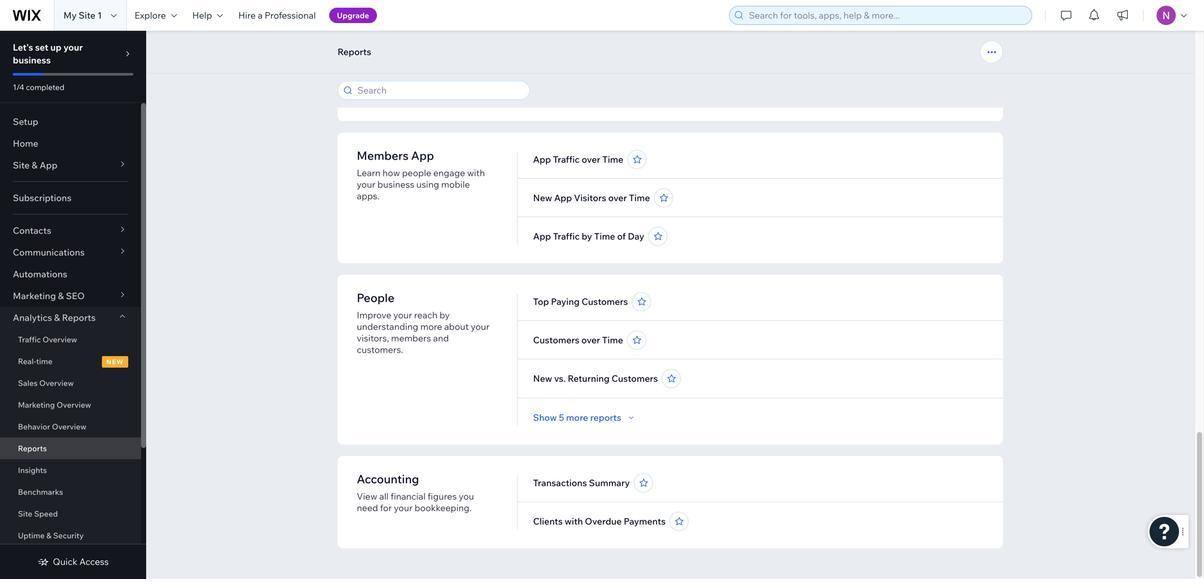 Task type: describe. For each thing, give the bounding box(es) containing it.
benchmarks link
[[0, 482, 141, 503]]

day
[[628, 231, 644, 242]]

learn
[[357, 167, 381, 179]]

show 5 more reports button
[[533, 412, 637, 424]]

1
[[98, 10, 102, 21]]

accounting
[[357, 472, 419, 487]]

show for show 5 more reports
[[533, 412, 557, 424]]

my
[[63, 10, 77, 21]]

reports link
[[0, 438, 141, 460]]

app down "new app visitors over time"
[[533, 231, 551, 242]]

members
[[391, 333, 431, 344]]

benchmarks
[[18, 488, 63, 497]]

more inside people improve your reach by understanding more about your visitors, members and customers.
[[420, 321, 442, 333]]

show for show 7 more reports
[[533, 88, 557, 100]]

of
[[617, 231, 626, 242]]

site for site & app
[[13, 160, 30, 171]]

2 vertical spatial over
[[582, 335, 600, 346]]

home
[[13, 138, 38, 149]]

view
[[357, 491, 377, 502]]

communications button
[[0, 242, 141, 264]]

marketing overview
[[18, 400, 91, 410]]

reports for show 5 more reports
[[590, 412, 621, 424]]

a
[[258, 10, 263, 21]]

site for site speed
[[18, 509, 32, 519]]

home link
[[0, 133, 141, 155]]

hire a professional link
[[231, 0, 324, 31]]

understanding
[[357, 321, 418, 333]]

5
[[559, 412, 564, 424]]

upgrade button
[[329, 8, 377, 23]]

financial
[[391, 491, 426, 502]]

using
[[416, 179, 439, 190]]

about
[[444, 321, 469, 333]]

analytics
[[13, 312, 52, 324]]

7
[[559, 88, 564, 100]]

behavior overview link
[[0, 416, 141, 438]]

site & app
[[13, 160, 57, 171]]

business inside members app learn how people engage with your business using mobile apps.
[[378, 179, 414, 190]]

top
[[533, 296, 549, 307]]

with inside members app learn how people engage with your business using mobile apps.
[[467, 167, 485, 179]]

paying
[[551, 296, 580, 307]]

Search field
[[354, 81, 526, 99]]

automations
[[13, 269, 67, 280]]

professional
[[265, 10, 316, 21]]

hire a professional
[[238, 10, 316, 21]]

members app learn how people engage with your business using mobile apps.
[[357, 148, 485, 202]]

your right 'about' at the left of page
[[471, 321, 490, 333]]

summary
[[589, 478, 630, 489]]

real-time
[[18, 357, 52, 366]]

behavior overview
[[18, 422, 86, 432]]

up
[[50, 42, 61, 53]]

0 vertical spatial over
[[582, 154, 600, 165]]

help
[[192, 10, 212, 21]]

site speed
[[18, 509, 58, 519]]

accounting view all financial figures you need for your bookkeeping.
[[357, 472, 474, 514]]

contacts
[[13, 225, 51, 236]]

access
[[79, 557, 109, 568]]

traffic overview
[[18, 335, 77, 345]]

sales
[[18, 379, 38, 388]]

need
[[357, 503, 378, 514]]

your inside members app learn how people engage with your business using mobile apps.
[[357, 179, 376, 190]]

my site 1
[[63, 10, 102, 21]]

uptime & security link
[[0, 525, 141, 547]]

time
[[36, 357, 52, 366]]

Search for tools, apps, help & more... field
[[745, 6, 1028, 24]]

reports inside popup button
[[62, 312, 96, 324]]

time left of
[[594, 231, 615, 242]]

your up 'understanding'
[[393, 310, 412, 321]]

sales overview
[[18, 379, 74, 388]]

traffic for over
[[553, 154, 580, 165]]

overview for sales overview
[[39, 379, 74, 388]]

0 vertical spatial site
[[79, 10, 95, 21]]

subscriptions link
[[0, 187, 141, 209]]

app up "new app visitors over time"
[[533, 154, 551, 165]]

mobile
[[441, 179, 470, 190]]

bookkeeping.
[[415, 503, 472, 514]]

show 5 more reports
[[533, 412, 621, 424]]

time up new vs. returning customers
[[602, 335, 623, 346]]

& for analytics
[[54, 312, 60, 324]]

and
[[433, 333, 449, 344]]

automations link
[[0, 264, 141, 285]]

new
[[106, 358, 124, 366]]

vs.
[[554, 373, 566, 384]]

visitors,
[[357, 333, 389, 344]]

app left visitors
[[554, 192, 572, 204]]

quick access
[[53, 557, 109, 568]]

your inside let's set up your business
[[63, 42, 83, 53]]

reports button
[[331, 42, 378, 62]]

engage
[[433, 167, 465, 179]]

improve
[[357, 310, 391, 321]]



Task type: vqa. For each thing, say whether or not it's contained in the screenshot.
Back
no



Task type: locate. For each thing, give the bounding box(es) containing it.
marketing & seo
[[13, 291, 85, 302]]

1 vertical spatial reports
[[590, 412, 621, 424]]

real-
[[18, 357, 36, 366]]

site left 1
[[79, 10, 95, 21]]

customers.
[[357, 344, 403, 356]]

0 horizontal spatial with
[[467, 167, 485, 179]]

setup
[[13, 116, 38, 127]]

1 vertical spatial traffic
[[553, 231, 580, 242]]

2 vertical spatial more
[[566, 412, 588, 424]]

upgrade
[[337, 11, 369, 20]]

more for show 5 more reports
[[566, 412, 588, 424]]

top paying customers
[[533, 296, 628, 307]]

& down marketing & seo
[[54, 312, 60, 324]]

setup link
[[0, 111, 141, 133]]

0 vertical spatial traffic
[[553, 154, 580, 165]]

app
[[411, 148, 434, 163], [533, 154, 551, 165], [40, 160, 57, 171], [554, 192, 572, 204], [533, 231, 551, 242]]

your up apps. at the left of the page
[[357, 179, 376, 190]]

time up day
[[629, 192, 650, 204]]

overview inside traffic overview link
[[43, 335, 77, 345]]

1 vertical spatial by
[[440, 310, 450, 321]]

traffic overview link
[[0, 329, 141, 351]]

new app visitors over time
[[533, 192, 650, 204]]

0 vertical spatial reports
[[590, 88, 622, 100]]

1 horizontal spatial reports
[[62, 312, 96, 324]]

2 vertical spatial reports
[[18, 444, 47, 454]]

more for show 7 more reports
[[566, 88, 588, 100]]

by up 'about' at the left of page
[[440, 310, 450, 321]]

traffic down visitors
[[553, 231, 580, 242]]

& right uptime
[[46, 531, 51, 541]]

time up "new app visitors over time"
[[602, 154, 624, 165]]

with right clients on the left
[[565, 516, 583, 527]]

by
[[582, 231, 592, 242], [440, 310, 450, 321]]

for
[[380, 503, 392, 514]]

contacts button
[[0, 220, 141, 242]]

members
[[357, 148, 409, 163]]

site left speed
[[18, 509, 32, 519]]

app traffic over time
[[533, 154, 624, 165]]

new left visitors
[[533, 192, 552, 204]]

by left of
[[582, 231, 592, 242]]

reports down "seo"
[[62, 312, 96, 324]]

clients
[[533, 516, 563, 527]]

people
[[357, 291, 395, 305]]

visitors
[[574, 192, 606, 204]]

site inside dropdown button
[[13, 160, 30, 171]]

overview inside 'marketing overview' link
[[57, 400, 91, 410]]

transactions summary
[[533, 478, 630, 489]]

app traffic by time of day
[[533, 231, 644, 242]]

app down home link
[[40, 160, 57, 171]]

business down how
[[378, 179, 414, 190]]

more right '5'
[[566, 412, 588, 424]]

customers right returning
[[612, 373, 658, 384]]

1/4 completed
[[13, 82, 65, 92]]

2 new from the top
[[533, 373, 552, 384]]

your down financial
[[394, 503, 413, 514]]

more
[[566, 88, 588, 100], [420, 321, 442, 333], [566, 412, 588, 424]]

overview for traffic overview
[[43, 335, 77, 345]]

marketing for marketing & seo
[[13, 291, 56, 302]]

over up returning
[[582, 335, 600, 346]]

apps.
[[357, 190, 380, 202]]

2 reports from the top
[[590, 412, 621, 424]]

reports down upgrade button
[[338, 46, 371, 57]]

overview up marketing overview
[[39, 379, 74, 388]]

your
[[63, 42, 83, 53], [357, 179, 376, 190], [393, 310, 412, 321], [471, 321, 490, 333], [394, 503, 413, 514]]

1 vertical spatial business
[[378, 179, 414, 190]]

marketing up "analytics"
[[13, 291, 56, 302]]

how
[[383, 167, 400, 179]]

show 7 more reports
[[533, 88, 622, 100]]

hire
[[238, 10, 256, 21]]

transactions
[[533, 478, 587, 489]]

quick
[[53, 557, 77, 568]]

uptime
[[18, 531, 45, 541]]

1 vertical spatial new
[[533, 373, 552, 384]]

1 new from the top
[[533, 192, 552, 204]]

0 vertical spatial reports
[[338, 46, 371, 57]]

reports down new vs. returning customers
[[590, 412, 621, 424]]

communications
[[13, 247, 85, 258]]

marketing overview link
[[0, 394, 141, 416]]

people
[[402, 167, 431, 179]]

0 vertical spatial customers
[[582, 296, 628, 307]]

customers over time
[[533, 335, 623, 346]]

1 vertical spatial reports
[[62, 312, 96, 324]]

1 vertical spatial with
[[565, 516, 583, 527]]

0 vertical spatial by
[[582, 231, 592, 242]]

your inside "accounting view all financial figures you need for your bookkeeping."
[[394, 503, 413, 514]]

reports inside button
[[590, 412, 621, 424]]

marketing up behavior
[[18, 400, 55, 410]]

customers right paying on the left bottom of the page
[[582, 296, 628, 307]]

business down let's
[[13, 55, 51, 66]]

overview for behavior overview
[[52, 422, 86, 432]]

1 reports from the top
[[590, 88, 622, 100]]

reports up the insights
[[18, 444, 47, 454]]

reports for show 7 more reports
[[590, 88, 622, 100]]

0 vertical spatial more
[[566, 88, 588, 100]]

your right up
[[63, 42, 83, 53]]

marketing & seo button
[[0, 285, 141, 307]]

overview for marketing overview
[[57, 400, 91, 410]]

help button
[[185, 0, 231, 31]]

0 horizontal spatial by
[[440, 310, 450, 321]]

1 horizontal spatial with
[[565, 516, 583, 527]]

overview inside the sales overview link
[[39, 379, 74, 388]]

show
[[533, 88, 557, 100], [533, 412, 557, 424]]

2 horizontal spatial reports
[[338, 46, 371, 57]]

overdue
[[585, 516, 622, 527]]

0 vertical spatial show
[[533, 88, 557, 100]]

overview down analytics & reports at the bottom of page
[[43, 335, 77, 345]]

2 vertical spatial customers
[[612, 373, 658, 384]]

customers
[[582, 296, 628, 307], [533, 335, 580, 346], [612, 373, 658, 384]]

sales overview link
[[0, 373, 141, 394]]

0 vertical spatial with
[[467, 167, 485, 179]]

1 vertical spatial customers
[[533, 335, 580, 346]]

by inside people improve your reach by understanding more about your visitors, members and customers.
[[440, 310, 450, 321]]

new for new vs. returning customers
[[533, 373, 552, 384]]

& for uptime
[[46, 531, 51, 541]]

2 vertical spatial traffic
[[18, 335, 41, 345]]

traffic
[[553, 154, 580, 165], [553, 231, 580, 242], [18, 335, 41, 345]]

1 vertical spatial over
[[608, 192, 627, 204]]

show left '5'
[[533, 412, 557, 424]]

analytics & reports
[[13, 312, 96, 324]]

0 vertical spatial new
[[533, 192, 552, 204]]

1 horizontal spatial by
[[582, 231, 592, 242]]

& left "seo"
[[58, 291, 64, 302]]

more down reach
[[420, 321, 442, 333]]

more right 7
[[566, 88, 588, 100]]

1 vertical spatial site
[[13, 160, 30, 171]]

reports right 7
[[590, 88, 622, 100]]

customers up vs.
[[533, 335, 580, 346]]

1 show from the top
[[533, 88, 557, 100]]

traffic up visitors
[[553, 154, 580, 165]]

& for site
[[32, 160, 38, 171]]

reach
[[414, 310, 438, 321]]

site
[[79, 10, 95, 21], [13, 160, 30, 171], [18, 509, 32, 519]]

reports for 'reports' "button"
[[338, 46, 371, 57]]

behavior
[[18, 422, 50, 432]]

app up people
[[411, 148, 434, 163]]

0 horizontal spatial reports
[[18, 444, 47, 454]]

new for new app visitors over time
[[533, 192, 552, 204]]

1 vertical spatial show
[[533, 412, 557, 424]]

business inside let's set up your business
[[13, 55, 51, 66]]

all
[[379, 491, 389, 502]]

show inside button
[[533, 412, 557, 424]]

site & app button
[[0, 155, 141, 176]]

with up mobile
[[467, 167, 485, 179]]

traffic up the real- at left
[[18, 335, 41, 345]]

show left 7
[[533, 88, 557, 100]]

figures
[[428, 491, 457, 502]]

1 vertical spatial marketing
[[18, 400, 55, 410]]

1 vertical spatial more
[[420, 321, 442, 333]]

1 horizontal spatial business
[[378, 179, 414, 190]]

time
[[602, 154, 624, 165], [629, 192, 650, 204], [594, 231, 615, 242], [602, 335, 623, 346]]

seo
[[66, 291, 85, 302]]

clients with overdue payments
[[533, 516, 666, 527]]

over right visitors
[[608, 192, 627, 204]]

reports for reports link on the bottom of page
[[18, 444, 47, 454]]

uptime & security
[[18, 531, 84, 541]]

reports inside "button"
[[338, 46, 371, 57]]

& inside dropdown button
[[32, 160, 38, 171]]

0 vertical spatial business
[[13, 55, 51, 66]]

marketing
[[13, 291, 56, 302], [18, 400, 55, 410]]

& for marketing
[[58, 291, 64, 302]]

2 vertical spatial site
[[18, 509, 32, 519]]

traffic for by
[[553, 231, 580, 242]]

app inside members app learn how people engage with your business using mobile apps.
[[411, 148, 434, 163]]

overview down 'marketing overview' link
[[52, 422, 86, 432]]

analytics & reports button
[[0, 307, 141, 329]]

app inside site & app dropdown button
[[40, 160, 57, 171]]

overview down the sales overview link
[[57, 400, 91, 410]]

let's
[[13, 42, 33, 53]]

1/4
[[13, 82, 24, 92]]

& down home
[[32, 160, 38, 171]]

2 show from the top
[[533, 412, 557, 424]]

site down home
[[13, 160, 30, 171]]

sidebar element
[[0, 31, 146, 580]]

let's set up your business
[[13, 42, 83, 66]]

0 horizontal spatial business
[[13, 55, 51, 66]]

completed
[[26, 82, 65, 92]]

people improve your reach by understanding more about your visitors, members and customers.
[[357, 291, 490, 356]]

security
[[53, 531, 84, 541]]

over up "new app visitors over time"
[[582, 154, 600, 165]]

explore
[[135, 10, 166, 21]]

new left vs.
[[533, 373, 552, 384]]

traffic inside traffic overview link
[[18, 335, 41, 345]]

speed
[[34, 509, 58, 519]]

marketing for marketing overview
[[18, 400, 55, 410]]

returning
[[568, 373, 610, 384]]

overview inside 'behavior overview' link
[[52, 422, 86, 432]]

set
[[35, 42, 48, 53]]

marketing inside popup button
[[13, 291, 56, 302]]

new vs. returning customers
[[533, 373, 658, 384]]

over
[[582, 154, 600, 165], [608, 192, 627, 204], [582, 335, 600, 346]]

more inside show 5 more reports button
[[566, 412, 588, 424]]

subscriptions
[[13, 192, 71, 204]]

0 vertical spatial marketing
[[13, 291, 56, 302]]

overview
[[43, 335, 77, 345], [39, 379, 74, 388], [57, 400, 91, 410], [52, 422, 86, 432]]



